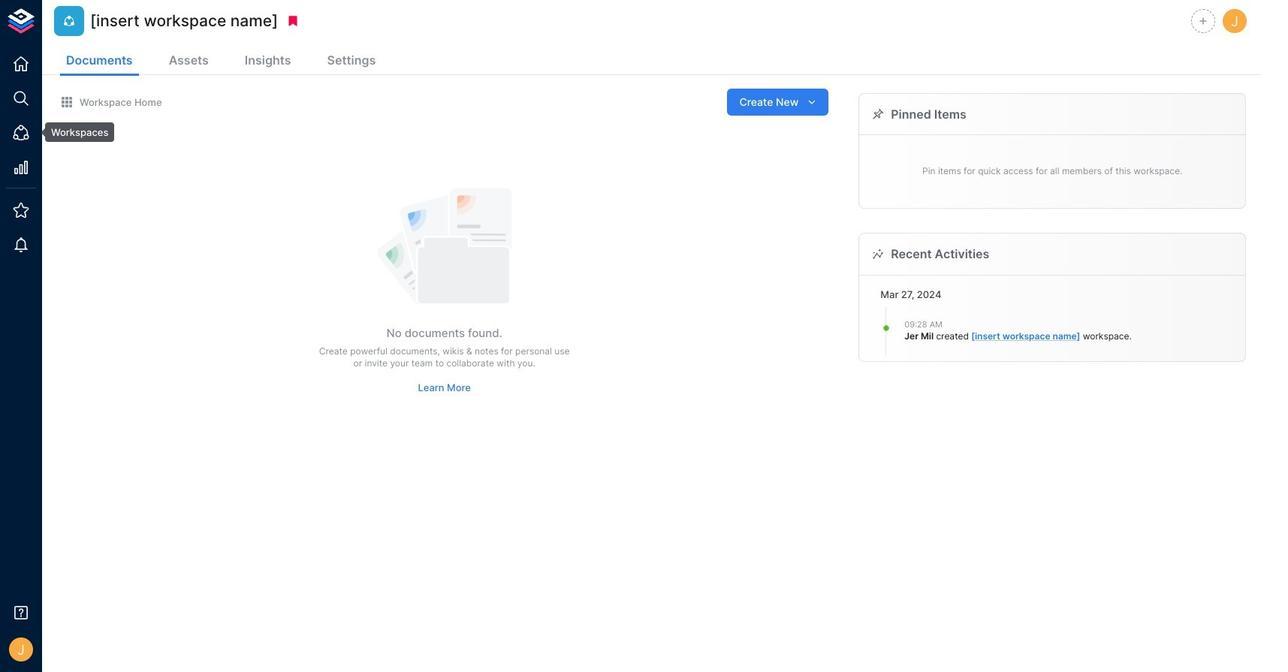 Task type: locate. For each thing, give the bounding box(es) containing it.
tooltip
[[35, 122, 115, 142]]



Task type: vqa. For each thing, say whether or not it's contained in the screenshot.
A chart. image
no



Task type: describe. For each thing, give the bounding box(es) containing it.
remove bookmark image
[[286, 14, 300, 28]]



